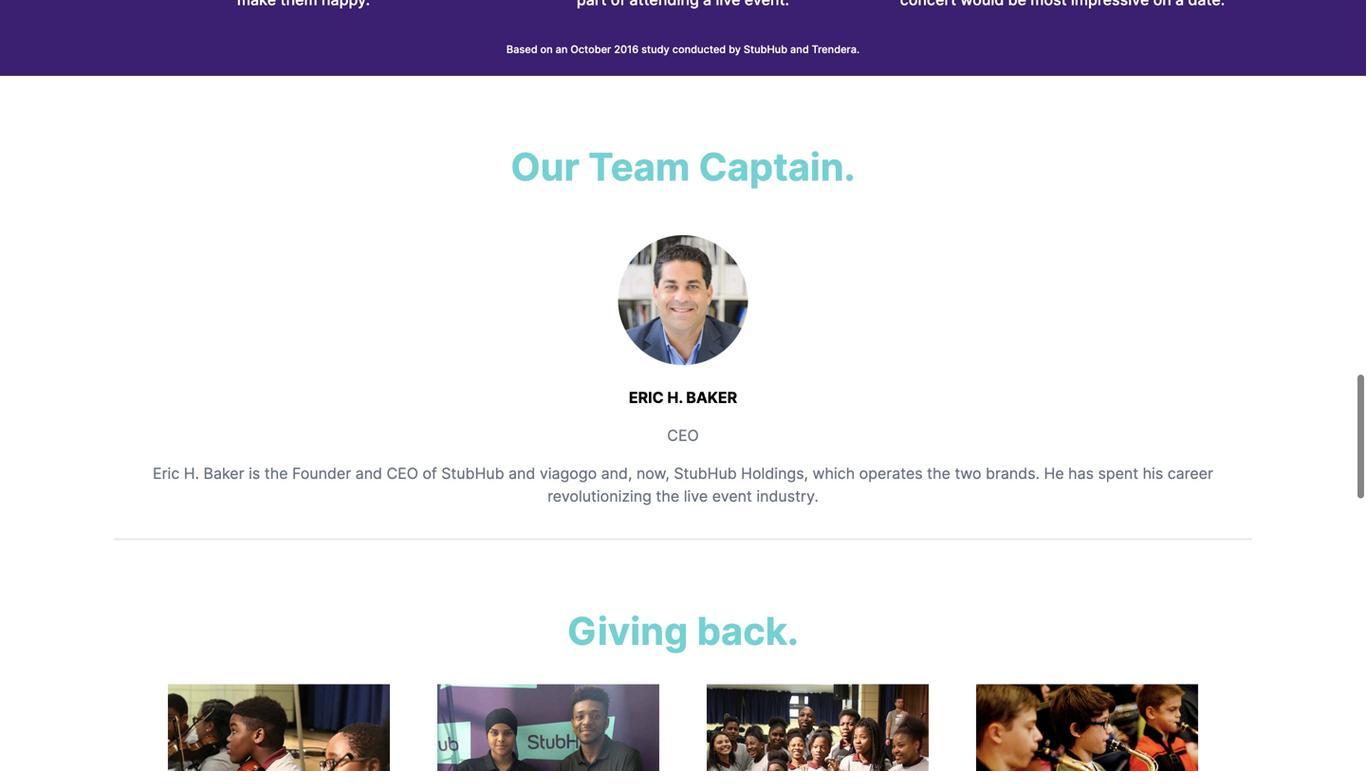 Task type: describe. For each thing, give the bounding box(es) containing it.
3 giving back image from the left
[[707, 685, 929, 771]]

viagogo
[[540, 464, 597, 483]]

eric h. baker
[[629, 389, 737, 407]]

2 horizontal spatial stubhub
[[744, 43, 788, 56]]

brands.
[[986, 464, 1040, 483]]

october
[[571, 43, 611, 56]]

baker
[[686, 389, 737, 407]]

based on an october 2016 study conducted by stubhub and trendera.
[[507, 43, 860, 56]]

1 giving back image from the left
[[168, 685, 390, 771]]

and,
[[601, 464, 632, 483]]

1 horizontal spatial stubhub
[[674, 464, 737, 483]]

trendera.
[[812, 43, 860, 56]]

team
[[588, 144, 690, 190]]

revolutionizing
[[548, 487, 652, 506]]

by
[[729, 43, 741, 56]]

industry.
[[757, 487, 819, 506]]

on
[[540, 43, 553, 56]]

2 horizontal spatial the
[[927, 464, 951, 483]]

giving
[[568, 608, 688, 654]]

captain.
[[699, 144, 855, 190]]

is
[[249, 464, 260, 483]]

4 giving back image from the left
[[976, 685, 1198, 771]]

back.
[[697, 608, 799, 654]]

h. for eric
[[184, 464, 199, 483]]

1 horizontal spatial and
[[509, 464, 535, 483]]

he
[[1044, 464, 1064, 483]]

baker
[[204, 464, 244, 483]]

career
[[1168, 464, 1214, 483]]

live
[[684, 487, 708, 506]]



Task type: locate. For each thing, give the bounding box(es) containing it.
ceo down the eric h. baker
[[667, 427, 699, 445]]

and right founder
[[356, 464, 382, 483]]

0 horizontal spatial ceo
[[387, 464, 418, 483]]

h. right eric
[[667, 389, 683, 407]]

ceo inside eric h. baker is the founder and ceo of stubhub and viagogo and, now, stubhub holdings, which operates the two brands. he has spent his career revolutionizing the live event industry.
[[387, 464, 418, 483]]

h.
[[667, 389, 683, 407], [184, 464, 199, 483]]

0 vertical spatial ceo
[[667, 427, 699, 445]]

2 horizontal spatial and
[[790, 43, 809, 56]]

ceo left of
[[387, 464, 418, 483]]

founder
[[292, 464, 351, 483]]

giving back image
[[168, 685, 390, 771], [437, 685, 659, 771], [707, 685, 929, 771], [976, 685, 1198, 771]]

2016
[[614, 43, 639, 56]]

which
[[813, 464, 855, 483]]

team captain image
[[603, 220, 763, 380]]

ceo
[[667, 427, 699, 445], [387, 464, 418, 483]]

giving back.
[[568, 608, 799, 654]]

an
[[556, 43, 568, 56]]

two
[[955, 464, 982, 483]]

event
[[712, 487, 752, 506]]

1 horizontal spatial the
[[656, 487, 680, 506]]

of
[[423, 464, 437, 483]]

2 giving back image from the left
[[437, 685, 659, 771]]

eric
[[153, 464, 180, 483]]

1 horizontal spatial ceo
[[667, 427, 699, 445]]

0 horizontal spatial and
[[356, 464, 382, 483]]

0 horizontal spatial the
[[264, 464, 288, 483]]

our team captain.
[[511, 144, 855, 190]]

conducted
[[672, 43, 726, 56]]

0 horizontal spatial h.
[[184, 464, 199, 483]]

h. inside eric h. baker is the founder and ceo of stubhub and viagogo and, now, stubhub holdings, which operates the two brands. he has spent his career revolutionizing the live event industry.
[[184, 464, 199, 483]]

0 vertical spatial h.
[[667, 389, 683, 407]]

1 vertical spatial h.
[[184, 464, 199, 483]]

stubhub up 'live'
[[674, 464, 737, 483]]

h. for eric
[[667, 389, 683, 407]]

holdings,
[[741, 464, 808, 483]]

and
[[790, 43, 809, 56], [356, 464, 382, 483], [509, 464, 535, 483]]

spent
[[1098, 464, 1139, 483]]

stubhub right by
[[744, 43, 788, 56]]

operates
[[859, 464, 923, 483]]

stubhub
[[744, 43, 788, 56], [441, 464, 504, 483], [674, 464, 737, 483]]

based
[[507, 43, 538, 56]]

eric
[[629, 389, 664, 407]]

the down now,
[[656, 487, 680, 506]]

and left trendera.
[[790, 43, 809, 56]]

h. right 'eric'
[[184, 464, 199, 483]]

the left two
[[927, 464, 951, 483]]

the
[[264, 464, 288, 483], [927, 464, 951, 483], [656, 487, 680, 506]]

his
[[1143, 464, 1164, 483]]

1 horizontal spatial h.
[[667, 389, 683, 407]]

stubhub right of
[[441, 464, 504, 483]]

and left viagogo
[[509, 464, 535, 483]]

1 vertical spatial ceo
[[387, 464, 418, 483]]

eric h. baker is the founder and ceo of stubhub and viagogo and, now, stubhub holdings, which operates the two brands. he has spent his career revolutionizing the live event industry.
[[153, 464, 1214, 506]]

0 horizontal spatial stubhub
[[441, 464, 504, 483]]

has
[[1069, 464, 1094, 483]]

study
[[642, 43, 670, 56]]

now,
[[637, 464, 670, 483]]

the right is
[[264, 464, 288, 483]]

our
[[511, 144, 580, 190]]



Task type: vqa. For each thing, say whether or not it's contained in the screenshot.
My
no



